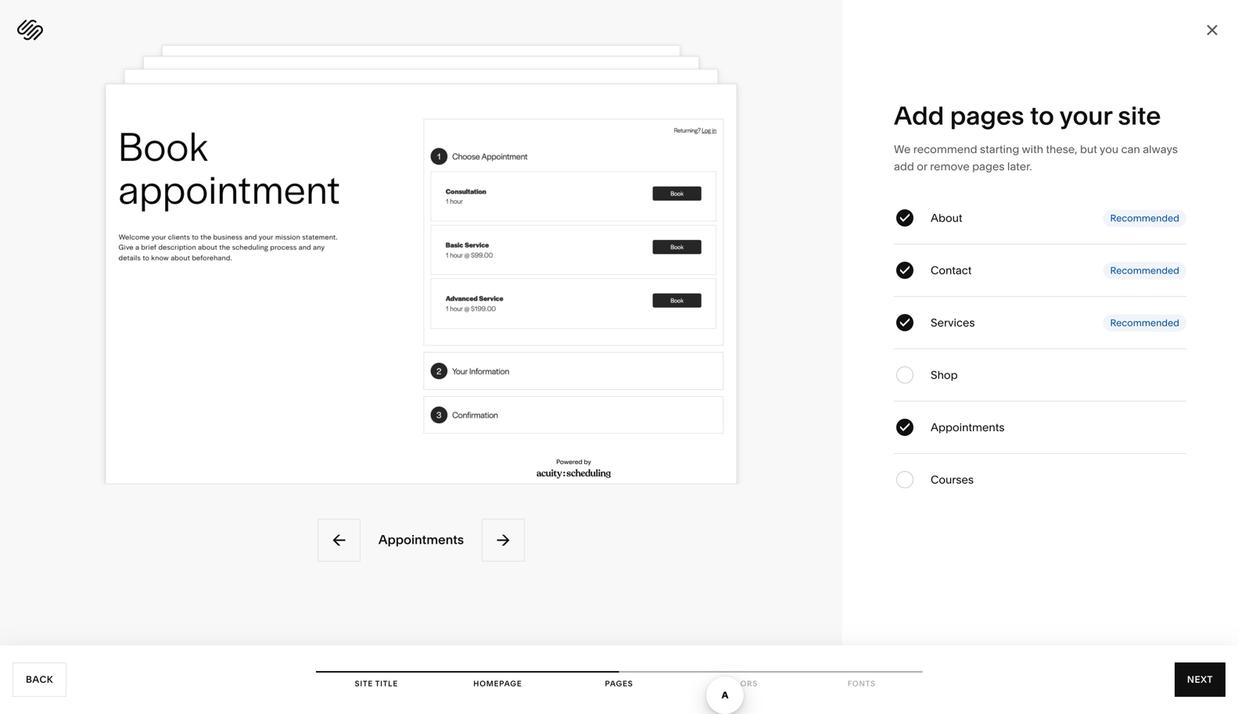 Task type: describe. For each thing, give the bounding box(es) containing it.
next
[[1187, 675, 1213, 686]]

we recommend starting with these, but you can always add or remove pages later.
[[894, 143, 1178, 173]]

recommended for contact
[[1110, 265, 1180, 276]]

about page with text and images image
[[124, 69, 718, 446]]

0 vertical spatial pages
[[950, 101, 1024, 131]]

site title
[[355, 680, 398, 689]]

later.
[[1007, 160, 1032, 173]]

courses
[[931, 474, 974, 487]]

appointments page with text and a scheduling tool image
[[105, 84, 737, 485]]

homepage
[[473, 680, 522, 689]]

pages inside we recommend starting with these, but you can always add or remove pages later.
[[972, 160, 1005, 173]]

add
[[894, 101, 944, 131]]

or
[[917, 160, 927, 173]]

contact page with email and phone contact, location, and contact form image
[[162, 45, 680, 374]]

you
[[1100, 143, 1119, 156]]

pages
[[605, 680, 633, 689]]

add
[[894, 160, 914, 173]]

we
[[894, 143, 911, 156]]

recommend
[[913, 143, 977, 156]]

recommended for services
[[1110, 318, 1180, 329]]

1 vertical spatial appointments
[[378, 533, 464, 548]]

services page with three services, pricing, and service overview image
[[143, 56, 699, 409]]

shop
[[931, 369, 958, 382]]

starting
[[980, 143, 1019, 156]]

services
[[931, 316, 975, 330]]



Task type: locate. For each thing, give the bounding box(es) containing it.
1 vertical spatial pages
[[972, 160, 1005, 173]]

0 vertical spatial recommended
[[1110, 213, 1180, 224]]

add pages to your site
[[894, 101, 1161, 131]]

but
[[1080, 143, 1097, 156]]

appointments
[[931, 421, 1005, 434], [378, 533, 464, 548]]

pages up starting
[[950, 101, 1024, 131]]

about
[[931, 212, 962, 225]]

back button
[[13, 663, 67, 698]]

title
[[375, 680, 398, 689]]

fonts
[[848, 680, 876, 689]]

recommended for about
[[1110, 213, 1180, 224]]

pages down starting
[[972, 160, 1005, 173]]

view previous image
[[330, 532, 348, 549]]

colors
[[723, 680, 758, 689]]

3 recommended from the top
[[1110, 318, 1180, 329]]

2 vertical spatial recommended
[[1110, 318, 1180, 329]]

your
[[1060, 101, 1112, 131]]

with
[[1022, 143, 1043, 156]]

these,
[[1046, 143, 1078, 156]]

0 horizontal spatial appointments
[[378, 533, 464, 548]]

view next image
[[495, 532, 512, 549]]

contact
[[931, 264, 972, 277]]

recommended
[[1110, 213, 1180, 224], [1110, 265, 1180, 276], [1110, 318, 1180, 329]]

1 horizontal spatial appointments
[[931, 421, 1005, 434]]

always
[[1143, 143, 1178, 156]]

0 vertical spatial appointments
[[931, 421, 1005, 434]]

1 recommended from the top
[[1110, 213, 1180, 224]]

back
[[26, 675, 53, 686]]

can
[[1121, 143, 1140, 156]]

remove
[[930, 160, 970, 173]]

next button
[[1175, 663, 1226, 698]]

pages
[[950, 101, 1024, 131], [972, 160, 1005, 173]]

site
[[355, 680, 373, 689]]

2 recommended from the top
[[1110, 265, 1180, 276]]

to
[[1030, 101, 1054, 131]]

1 vertical spatial recommended
[[1110, 265, 1180, 276]]

site
[[1118, 101, 1161, 131]]



Task type: vqa. For each thing, say whether or not it's contained in the screenshot.
shop
yes



